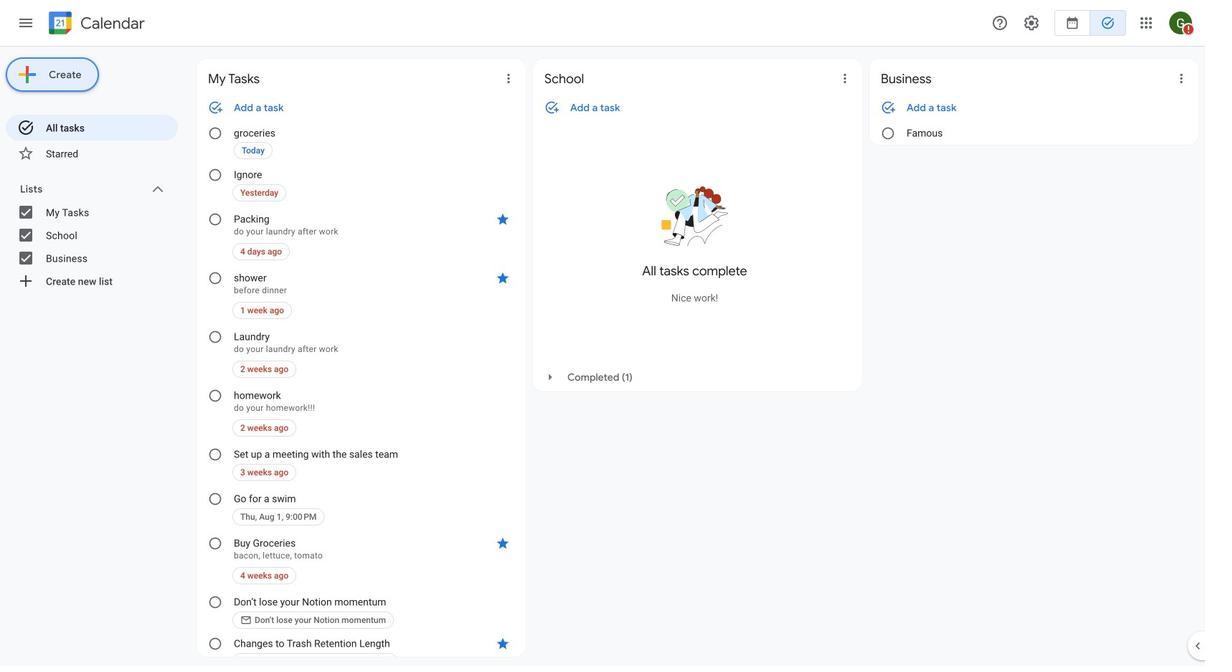 Task type: locate. For each thing, give the bounding box(es) containing it.
tasks sidebar image
[[17, 14, 34, 32]]

heading
[[77, 15, 145, 32]]



Task type: vqa. For each thing, say whether or not it's contained in the screenshot.
Calendar 'element'
yes



Task type: describe. For each thing, give the bounding box(es) containing it.
heading inside calendar element
[[77, 15, 145, 32]]

support menu image
[[992, 14, 1009, 32]]

calendar element
[[46, 9, 145, 40]]

settings menu image
[[1023, 14, 1040, 32]]



